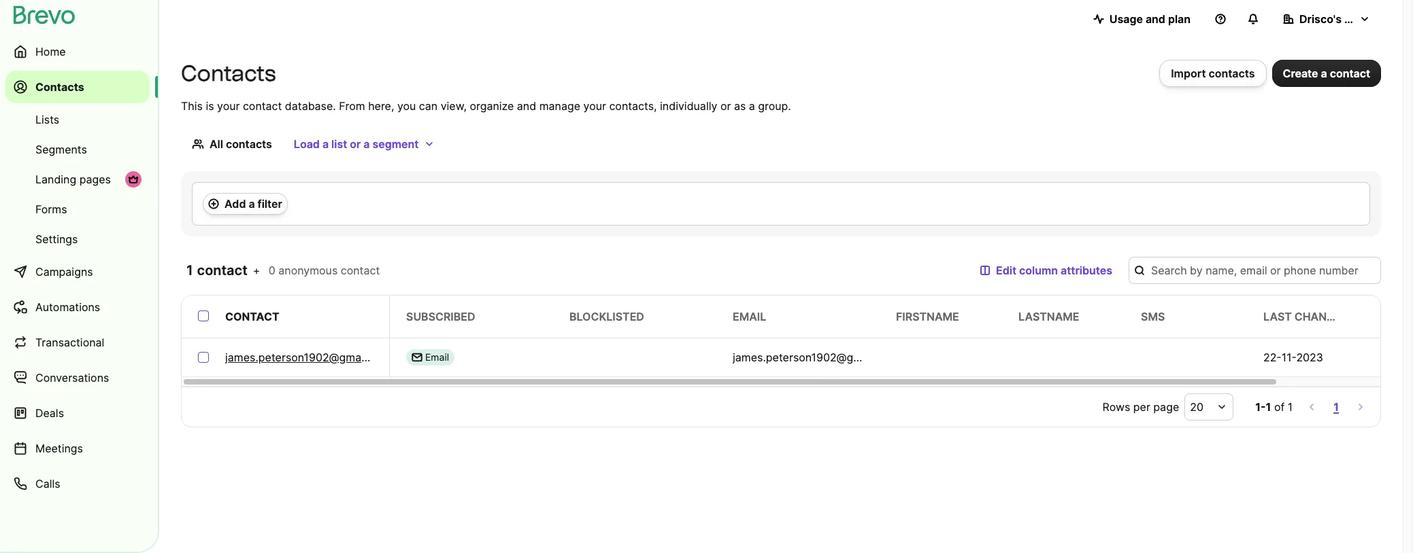 Task type: locate. For each thing, give the bounding box(es) containing it.
sms
[[1141, 310, 1165, 324]]

changed
[[1295, 310, 1350, 324]]

manage
[[539, 99, 580, 113]]

Search by name, email or phone number search field
[[1129, 257, 1381, 284]]

is
[[206, 99, 214, 113]]

your right is
[[217, 99, 240, 113]]

anonymous
[[278, 264, 338, 278]]

1 horizontal spatial contacts
[[1209, 67, 1255, 80]]

a right list
[[364, 137, 370, 151]]

drinks
[[1344, 12, 1378, 26]]

0 horizontal spatial contacts
[[226, 137, 272, 151]]

individually
[[660, 99, 717, 113]]

contacts inside button
[[1209, 67, 1255, 80]]

contacts up lists
[[35, 80, 84, 94]]

1 horizontal spatial contacts
[[181, 61, 276, 86]]

contacts right all at the top left of the page
[[226, 137, 272, 151]]

1-1 of 1
[[1255, 401, 1293, 414]]

1 vertical spatial contacts
[[226, 137, 272, 151]]

20 button
[[1185, 394, 1234, 421]]

contacts
[[1209, 67, 1255, 80], [226, 137, 272, 151]]

lastname
[[1019, 310, 1079, 324]]

as
[[734, 99, 746, 113]]

per
[[1133, 401, 1150, 414]]

contacts right import on the right top of the page
[[1209, 67, 1255, 80]]

database.
[[285, 99, 336, 113]]

this is your contact database. from here, you can view, organize and manage your contacts, individually or as a group.
[[181, 99, 791, 113]]

drisco's drinks
[[1300, 12, 1378, 26]]

view,
[[441, 99, 467, 113]]

transactional
[[35, 336, 104, 350]]

contact right anonymous
[[341, 264, 380, 278]]

and inside 'button'
[[1146, 12, 1165, 26]]

a for add a filter
[[249, 197, 255, 211]]

1
[[186, 263, 194, 279], [1266, 401, 1271, 414], [1288, 401, 1293, 414], [1334, 401, 1339, 414]]

or
[[720, 99, 731, 113], [350, 137, 361, 151]]

forms link
[[5, 196, 150, 223]]

segment
[[372, 137, 419, 151]]

can
[[419, 99, 438, 113]]

your
[[217, 99, 240, 113], [583, 99, 606, 113]]

1 vertical spatial and
[[517, 99, 536, 113]]

of
[[1274, 401, 1285, 414]]

and
[[1146, 12, 1165, 26], [517, 99, 536, 113]]

you
[[397, 99, 416, 113]]

import
[[1171, 67, 1206, 80]]

and left plan
[[1146, 12, 1165, 26]]

contact up all contacts
[[243, 99, 282, 113]]

james.peterson1902@gmail.com
[[225, 351, 392, 365], [733, 351, 899, 365]]

1 horizontal spatial james.peterson1902@gmail.com
[[733, 351, 899, 365]]

blocklisted
[[570, 310, 644, 324]]

lists link
[[5, 106, 150, 133]]

1 vertical spatial or
[[350, 137, 361, 151]]

0 vertical spatial and
[[1146, 12, 1165, 26]]

contacts
[[181, 61, 276, 86], [35, 80, 84, 94]]

left___rvooi image
[[128, 174, 139, 185]]

from
[[339, 99, 365, 113]]

all contacts
[[210, 137, 272, 151]]

contacts for import contacts
[[1209, 67, 1255, 80]]

1 button
[[1331, 398, 1342, 417]]

0 vertical spatial contacts
[[1209, 67, 1255, 80]]

contact
[[1330, 67, 1370, 80], [243, 99, 282, 113], [197, 263, 247, 279], [341, 264, 380, 278]]

1-
[[1255, 401, 1266, 414]]

1 inside 'button'
[[1334, 401, 1339, 414]]

home link
[[5, 35, 150, 68]]

last
[[1264, 310, 1292, 324]]

a right create
[[1321, 67, 1327, 80]]

plan
[[1168, 12, 1191, 26]]

contact inside button
[[1330, 67, 1370, 80]]

contact right create
[[1330, 67, 1370, 80]]

attributes
[[1061, 264, 1112, 278]]

1 horizontal spatial your
[[583, 99, 606, 113]]

0 vertical spatial or
[[720, 99, 731, 113]]

this
[[181, 99, 203, 113]]

0 horizontal spatial contacts
[[35, 80, 84, 94]]

1 horizontal spatial and
[[1146, 12, 1165, 26]]

lists
[[35, 113, 59, 127]]

11-
[[1282, 351, 1296, 365]]

segments link
[[5, 136, 150, 163]]

1 contact + 0 anonymous contact
[[186, 263, 380, 279]]

0 horizontal spatial your
[[217, 99, 240, 113]]

contacts up is
[[181, 61, 276, 86]]

landing pages
[[35, 173, 111, 186]]

0 horizontal spatial and
[[517, 99, 536, 113]]

1 your from the left
[[217, 99, 240, 113]]

2 your from the left
[[583, 99, 606, 113]]

a right add
[[249, 197, 255, 211]]

and left manage
[[517, 99, 536, 113]]

james.peterson1902@gmail.com link
[[225, 350, 392, 366]]

0 horizontal spatial or
[[350, 137, 361, 151]]

home
[[35, 45, 66, 59]]

add a filter button
[[203, 193, 288, 215]]

a left list
[[322, 137, 329, 151]]

your right manage
[[583, 99, 606, 113]]

settings
[[35, 233, 78, 246]]

0 horizontal spatial james.peterson1902@gmail.com
[[225, 351, 392, 365]]

or right list
[[350, 137, 361, 151]]

contacts for all contacts
[[226, 137, 272, 151]]

or left the as
[[720, 99, 731, 113]]



Task type: describe. For each thing, give the bounding box(es) containing it.
segments
[[35, 143, 87, 156]]

landing pages link
[[5, 166, 150, 193]]

group.
[[758, 99, 791, 113]]

1 horizontal spatial or
[[720, 99, 731, 113]]

usage and plan
[[1110, 12, 1191, 26]]

drisco's
[[1300, 12, 1342, 26]]

contact
[[225, 310, 279, 324]]

automations
[[35, 301, 100, 314]]

import contacts button
[[1160, 60, 1267, 87]]

create a contact button
[[1272, 60, 1381, 87]]

drisco's drinks button
[[1272, 5, 1381, 33]]

a right the as
[[749, 99, 755, 113]]

usage
[[1110, 12, 1143, 26]]

email
[[425, 352, 449, 363]]

transactional link
[[5, 327, 150, 359]]

column
[[1019, 264, 1058, 278]]

edit column attributes button
[[969, 257, 1123, 284]]

forms
[[35, 203, 67, 216]]

calls link
[[5, 468, 150, 501]]

rows
[[1103, 401, 1130, 414]]

1 james.peterson1902@gmail.com from the left
[[225, 351, 392, 365]]

pages
[[79, 173, 111, 186]]

conversations link
[[5, 362, 150, 395]]

add
[[225, 197, 246, 211]]

here,
[[368, 99, 394, 113]]

22-
[[1264, 351, 1282, 365]]

deals link
[[5, 397, 150, 430]]

add a filter
[[225, 197, 282, 211]]

meetings
[[35, 442, 83, 456]]

create a contact
[[1283, 67, 1370, 80]]

filter
[[258, 197, 282, 211]]

page
[[1154, 401, 1179, 414]]

deals
[[35, 407, 64, 420]]

settings link
[[5, 226, 150, 253]]

landing
[[35, 173, 76, 186]]

a for create a contact
[[1321, 67, 1327, 80]]

email
[[733, 310, 766, 324]]

organize
[[470, 99, 514, 113]]

contacts link
[[5, 71, 150, 103]]

create
[[1283, 67, 1318, 80]]

22-11-2023
[[1264, 351, 1323, 365]]

usage and plan button
[[1082, 5, 1202, 33]]

load a list or a segment
[[294, 137, 419, 151]]

all
[[210, 137, 223, 151]]

edit column attributes
[[996, 264, 1112, 278]]

20
[[1190, 401, 1204, 414]]

rows per page
[[1103, 401, 1179, 414]]

a for load a list or a segment
[[322, 137, 329, 151]]

automations link
[[5, 291, 150, 324]]

edit
[[996, 264, 1017, 278]]

contact left +
[[197, 263, 247, 279]]

firstname
[[896, 310, 959, 324]]

meetings link
[[5, 433, 150, 465]]

2 james.peterson1902@gmail.com from the left
[[733, 351, 899, 365]]

campaigns link
[[5, 256, 150, 288]]

+
[[253, 264, 260, 278]]

conversations
[[35, 372, 109, 385]]

contact inside 1 contact + 0 anonymous contact
[[341, 264, 380, 278]]

left___c25ys image
[[412, 352, 423, 363]]

load
[[294, 137, 320, 151]]

subscribed
[[406, 310, 475, 324]]

campaigns
[[35, 265, 93, 279]]

load a list or a segment button
[[283, 131, 446, 158]]

2023
[[1296, 351, 1323, 365]]

0
[[269, 264, 275, 278]]

contacts,
[[609, 99, 657, 113]]

or inside button
[[350, 137, 361, 151]]

last changed
[[1264, 310, 1350, 324]]

import contacts
[[1171, 67, 1255, 80]]

calls
[[35, 478, 60, 491]]



Task type: vqa. For each thing, say whether or not it's contained in the screenshot.
Date range
no



